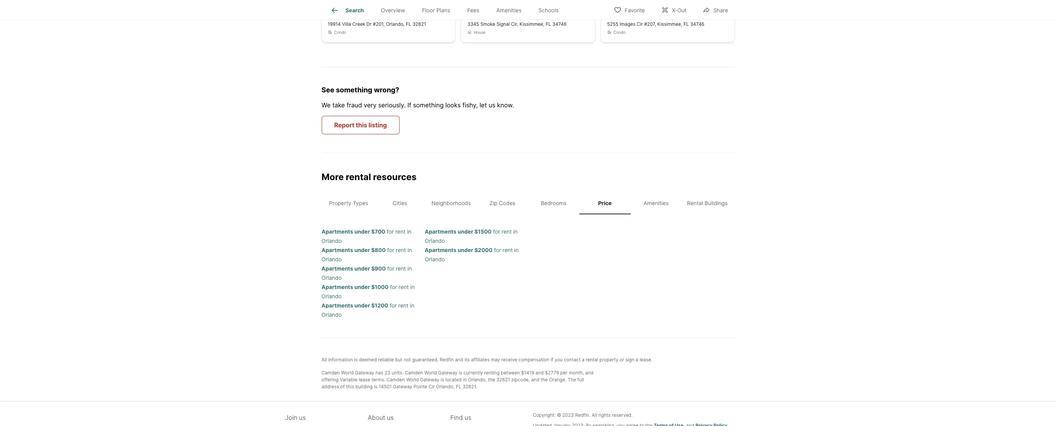 Task type: vqa. For each thing, say whether or not it's contained in the screenshot.
9 Units
no



Task type: locate. For each thing, give the bounding box(es) containing it.
2 baths for $2,000 /mo
[[491, 14, 510, 20]]

1 horizontal spatial amenities tab
[[631, 194, 682, 213]]

wrong?
[[374, 86, 399, 94]]

3 baths from the left
[[636, 14, 650, 20]]

in for $2000
[[514, 247, 519, 253]]

orlando,
[[386, 21, 405, 27], [468, 377, 487, 383], [436, 384, 455, 390]]

1 horizontal spatial 2 baths
[[491, 14, 510, 20]]

rent for apartments under $700
[[395, 228, 406, 235]]

1 tab list from the top
[[322, 0, 574, 20]]

apartments for apartments under $1200
[[322, 302, 353, 309]]

apartments for apartments under $1500
[[425, 228, 457, 235]]

0 horizontal spatial amenities
[[496, 7, 522, 14]]

rent
[[395, 228, 406, 235], [502, 228, 512, 235], [396, 247, 406, 253], [503, 247, 513, 253], [396, 265, 406, 272], [399, 284, 409, 290], [398, 302, 409, 309]]

2
[[328, 14, 331, 20], [351, 14, 355, 20], [468, 14, 471, 20], [491, 14, 494, 20], [607, 14, 611, 20], [631, 14, 634, 20]]

copyright:
[[533, 413, 556, 418]]

beds
[[333, 14, 345, 20], [472, 14, 485, 20], [612, 14, 625, 20]]

rent right $900
[[396, 265, 406, 272]]

1,300
[[517, 14, 530, 20]]

1 horizontal spatial /mo
[[493, 3, 506, 11]]

in right $800
[[408, 247, 412, 253]]

32821 down between
[[497, 377, 510, 383]]

this left listing
[[356, 121, 367, 129]]

2 baths for $1,650 /mo
[[631, 14, 650, 20]]

deemed
[[359, 357, 377, 363]]

/mo for $1,800
[[351, 3, 365, 11]]

in right $1200
[[410, 302, 415, 309]]

34746 for $1,650 /mo
[[690, 21, 705, 27]]

sq
[[392, 14, 398, 20], [532, 14, 538, 20], [667, 14, 673, 20]]

2 beds down fees
[[468, 14, 485, 20]]

under for $900
[[354, 265, 370, 272]]

0 horizontal spatial amenities tab
[[488, 1, 530, 20]]

1,076
[[377, 14, 390, 20]]

in for $700
[[407, 228, 412, 235]]

for rent in orlando for $700
[[322, 228, 412, 244]]

1 kissimmee, from the left
[[520, 21, 545, 27]]

floor plans tab
[[414, 1, 459, 20]]

2 2 beds from the left
[[468, 14, 485, 20]]

something up fraud
[[336, 86, 372, 94]]

0 vertical spatial this
[[356, 121, 367, 129]]

1 vertical spatial amenities tab
[[631, 194, 682, 213]]

know.
[[497, 101, 514, 109]]

world down guaranteed.
[[424, 370, 437, 376]]

#201,
[[373, 21, 385, 27]]

2 34746 from the left
[[690, 21, 705, 27]]

beds for $2,000
[[472, 14, 485, 20]]

orlando down apartments under $2000
[[425, 256, 445, 263]]

apartments down 'apartments under $1000'
[[322, 302, 353, 309]]

apartments for apartments under $1000
[[322, 284, 353, 290]]

3345 smoke signal cir, kissimmee, fl 34746
[[468, 21, 567, 27]]

kissimmee,
[[520, 21, 545, 27], [658, 21, 682, 27]]

under for $2000
[[458, 247, 473, 253]]

orlando for apartments under $1500
[[425, 238, 445, 244]]

3 2 baths from the left
[[631, 14, 650, 20]]

schools tab
[[530, 1, 567, 20]]

baths up signal
[[496, 14, 510, 20]]

orlando for apartments under $800
[[322, 256, 342, 263]]

$1200
[[371, 302, 388, 309]]

for for $2000
[[494, 247, 501, 253]]

orlando down apartments under $1500
[[425, 238, 445, 244]]

34746 for $2,000 /mo
[[553, 21, 567, 27]]

2 /mo from the left
[[493, 3, 506, 11]]

0 horizontal spatial beds
[[333, 14, 345, 20]]

sq down x-
[[667, 14, 673, 20]]

under for $1000
[[354, 284, 370, 290]]

2 up 5255
[[607, 14, 611, 20]]

join
[[285, 414, 297, 422]]

under left the $1500
[[458, 228, 473, 235]]

14501
[[379, 384, 392, 390]]

0 horizontal spatial sq
[[392, 14, 398, 20]]

us for join us
[[299, 414, 306, 422]]

2 horizontal spatial beds
[[612, 14, 625, 20]]

copyright: © 2023 redfin. all rights reserved.
[[533, 413, 633, 418]]

for right '$2000'
[[494, 247, 501, 253]]

amenities tab
[[488, 1, 530, 20], [631, 194, 682, 213]]

$1,650 /mo
[[607, 3, 644, 11]]

0 horizontal spatial cir
[[429, 384, 435, 390]]

3 sq from the left
[[667, 14, 673, 20]]

cir inside camden world gateway has 23 units. camden world gateway is currently renting between $1419 and $2779 per month, and offering variable lease terms. camden world gateway is located in orlando, the 32821 zipcode, and the orange. the full address of this building is 14501 gateway pointe cir orlando, fl 32821.
[[429, 384, 435, 390]]

1 horizontal spatial beds
[[472, 14, 485, 20]]

1 horizontal spatial rental
[[586, 357, 598, 363]]

34746 down schools tab
[[553, 21, 567, 27]]

baths for $2,000 /mo
[[496, 14, 510, 20]]

us for about us
[[387, 414, 394, 422]]

resources
[[373, 172, 417, 183]]

2 baths from the left
[[496, 14, 510, 20]]

rent right $1200
[[398, 302, 409, 309]]

camden world gateway has 23 units. camden world gateway is currently renting between $1419 and $2779 per month, and offering variable lease terms. camden world gateway is located in orlando, the 32821 zipcode, and the orange. the full address of this building is 14501 gateway pointe cir orlando, fl 32821.
[[322, 370, 594, 390]]

information
[[328, 357, 353, 363]]

sign
[[626, 357, 635, 363]]

floor plans
[[422, 7, 450, 14]]

for right $900
[[387, 265, 394, 272]]

2 horizontal spatial sq
[[667, 14, 673, 20]]

5255
[[607, 21, 619, 27]]

for rent in orlando down $1000
[[322, 302, 415, 318]]

1 horizontal spatial a
[[636, 357, 639, 363]]

under for $1200
[[354, 302, 370, 309]]

kissimmee, down 918 sq ft
[[658, 21, 682, 27]]

32821
[[413, 21, 426, 27], [497, 377, 510, 383]]

2 down favorite
[[631, 14, 634, 20]]

$1419
[[521, 370, 534, 376]]

rental buildings tab
[[682, 194, 733, 213]]

2 beds up 5255
[[607, 14, 625, 20]]

sq for $1,800 /mo
[[392, 14, 398, 20]]

1 /mo from the left
[[351, 3, 365, 11]]

1 vertical spatial all
[[592, 413, 597, 418]]

something right if
[[413, 101, 444, 109]]

0 vertical spatial orlando,
[[386, 21, 405, 27]]

©
[[557, 413, 561, 418]]

orlando for apartments under $2000
[[425, 256, 445, 263]]

1 a from the left
[[582, 357, 585, 363]]

tab list
[[322, 0, 574, 20], [322, 192, 735, 214]]

/mo up signal
[[493, 3, 506, 11]]

for rent in orlando up $800
[[322, 228, 412, 244]]

rent for apartments under $800
[[396, 247, 406, 253]]

take
[[332, 101, 345, 109]]

1 horizontal spatial orlando,
[[436, 384, 455, 390]]

the down renting
[[488, 377, 495, 383]]

units.
[[392, 370, 404, 376]]

apartments down apartments under $700
[[322, 247, 353, 253]]

world
[[341, 370, 354, 376], [424, 370, 437, 376], [406, 377, 419, 383]]

0 vertical spatial 32821
[[413, 21, 426, 27]]

apartments under $2000
[[425, 247, 493, 253]]

1 horizontal spatial world
[[406, 377, 419, 383]]

property types tab
[[323, 194, 374, 213]]

not
[[404, 357, 411, 363]]

apartments under $900
[[322, 265, 386, 272]]

smoke
[[480, 21, 495, 27]]

1 horizontal spatial 32821
[[497, 377, 510, 383]]

orlando down apartments under $700
[[322, 238, 342, 244]]

rent for apartments under $900
[[396, 265, 406, 272]]

for rent in orlando for $1200
[[322, 302, 415, 318]]

beds up 5255
[[612, 14, 625, 20]]

neighborhoods tab
[[426, 194, 477, 213]]

ft for $1,800 /mo
[[399, 14, 403, 20]]

see something wrong?
[[322, 86, 399, 94]]

2 the from the left
[[541, 377, 548, 383]]

1,300 sq ft
[[517, 14, 543, 20]]

see
[[322, 86, 334, 94]]

ft down schools
[[539, 14, 543, 20]]

0 vertical spatial amenities
[[496, 7, 522, 14]]

under left $800
[[354, 247, 370, 253]]

lease
[[359, 377, 370, 383]]

2 beds from the left
[[472, 14, 485, 20]]

apartments down apartments under $800
[[322, 265, 353, 272]]

orlando, down the located
[[436, 384, 455, 390]]

2 horizontal spatial ft
[[675, 14, 679, 20]]

beds for $1,650
[[612, 14, 625, 20]]

guaranteed.
[[412, 357, 439, 363]]

rental
[[346, 172, 371, 183], [586, 357, 598, 363]]

zipcode,
[[511, 377, 530, 383]]

us for find us
[[465, 414, 471, 422]]

$2000
[[475, 247, 493, 253]]

1 horizontal spatial this
[[356, 121, 367, 129]]

0 horizontal spatial 2 beds
[[328, 14, 345, 20]]

0 horizontal spatial kissimmee,
[[520, 21, 545, 27]]

more
[[322, 172, 344, 183]]

1 horizontal spatial ft
[[539, 14, 543, 20]]

23
[[385, 370, 390, 376]]

2 baths down favorite
[[631, 14, 650, 20]]

0 horizontal spatial rental
[[346, 172, 371, 183]]

0 vertical spatial something
[[336, 86, 372, 94]]

ft
[[399, 14, 403, 20], [539, 14, 543, 20], [675, 14, 679, 20]]

orlando for apartments under $1200
[[322, 312, 342, 318]]

baths for $1,650 /mo
[[636, 14, 650, 20]]

cir,
[[511, 21, 518, 27]]

$2779
[[545, 370, 559, 376]]

2 down search
[[351, 14, 355, 20]]

0 horizontal spatial this
[[346, 384, 354, 390]]

in inside camden world gateway has 23 units. camden world gateway is currently renting between $1419 and $2779 per month, and offering variable lease terms. camden world gateway is located in orlando, the 32821 zipcode, and the orange. the full address of this building is 14501 gateway pointe cir orlando, fl 32821.
[[463, 377, 467, 383]]

2 sq from the left
[[532, 14, 538, 20]]

orlando down apartments under $1200
[[322, 312, 342, 318]]

us right find
[[465, 414, 471, 422]]

0 vertical spatial rental
[[346, 172, 371, 183]]

under left $1000
[[354, 284, 370, 290]]

ft for $2,000 /mo
[[539, 14, 543, 20]]

$1,650
[[607, 3, 631, 11]]

baths up creek
[[356, 14, 371, 20]]

sq right '1,300'
[[532, 14, 538, 20]]

2 tab list from the top
[[322, 192, 735, 214]]

3 ft from the left
[[675, 14, 679, 20]]

19914
[[328, 21, 341, 27]]

2 condo from the left
[[614, 30, 626, 35]]

3 /mo from the left
[[631, 3, 644, 11]]

apartments for apartments under $800
[[322, 247, 353, 253]]

1 vertical spatial 32821
[[497, 377, 510, 383]]

condo down 5255
[[614, 30, 626, 35]]

/mo for $2,000
[[493, 3, 506, 11]]

1 sq from the left
[[392, 14, 398, 20]]

1 horizontal spatial baths
[[496, 14, 510, 20]]

rent right $1000
[[399, 284, 409, 290]]

1 vertical spatial orlando,
[[468, 377, 487, 383]]

2 vertical spatial orlando,
[[436, 384, 455, 390]]

apartments for apartments under $700
[[322, 228, 353, 235]]

2 horizontal spatial /mo
[[631, 3, 644, 11]]

2 beds for $1,650
[[607, 14, 625, 20]]

world up the pointe
[[406, 377, 419, 383]]

a
[[582, 357, 585, 363], [636, 357, 639, 363]]

renting
[[484, 370, 500, 376]]

for rent in orlando up $900
[[322, 247, 412, 263]]

1 horizontal spatial all
[[592, 413, 597, 418]]

kissimmee, down 1,300 sq ft
[[520, 21, 545, 27]]

0 vertical spatial all
[[322, 357, 327, 363]]

1 horizontal spatial kissimmee,
[[658, 21, 682, 27]]

per
[[560, 370, 568, 376]]

rental
[[687, 200, 703, 207]]

0 horizontal spatial baths
[[356, 14, 371, 20]]

1 horizontal spatial sq
[[532, 14, 538, 20]]

a right contact
[[582, 357, 585, 363]]

1 vertical spatial tab list
[[322, 192, 735, 214]]

rent right $700
[[395, 228, 406, 235]]

for right $800
[[387, 247, 394, 253]]

of
[[340, 384, 345, 390]]

for right $1200
[[390, 302, 397, 309]]

cities tab
[[374, 194, 426, 213]]

0 horizontal spatial 34746
[[553, 21, 567, 27]]

0 horizontal spatial orlando,
[[386, 21, 405, 27]]

0 horizontal spatial a
[[582, 357, 585, 363]]

for rent in orlando up $1200
[[322, 284, 415, 300]]

34746
[[553, 21, 567, 27], [690, 21, 705, 27]]

for
[[387, 228, 394, 235], [493, 228, 500, 235], [387, 247, 394, 253], [494, 247, 501, 253], [387, 265, 394, 272], [390, 284, 397, 290], [390, 302, 397, 309]]

cities
[[393, 200, 407, 207]]

2 beds for $2,000
[[468, 14, 485, 20]]

a right sign
[[636, 357, 639, 363]]

rental right more
[[346, 172, 371, 183]]

0 horizontal spatial world
[[341, 370, 354, 376]]

2 2 from the left
[[351, 14, 355, 20]]

/mo up creek
[[351, 3, 365, 11]]

condo
[[334, 30, 346, 35], [614, 30, 626, 35]]

1 horizontal spatial amenities
[[644, 200, 669, 207]]

in down cities tab
[[407, 228, 412, 235]]

0 horizontal spatial /mo
[[351, 3, 365, 11]]

sq for $2,000 /mo
[[532, 14, 538, 20]]

for rent in orlando
[[322, 228, 412, 244], [425, 228, 518, 244], [322, 247, 412, 263], [425, 247, 519, 263], [322, 265, 412, 281], [322, 284, 415, 300], [322, 302, 415, 318]]

beds down fees
[[472, 14, 485, 20]]

creek
[[352, 21, 365, 27]]

2 2 baths from the left
[[491, 14, 510, 20]]

0 horizontal spatial 32821
[[413, 21, 426, 27]]

zip
[[490, 200, 498, 207]]

rent for apartments under $1500
[[502, 228, 512, 235]]

camden down units.
[[387, 377, 405, 383]]

1 horizontal spatial 34746
[[690, 21, 705, 27]]

1 horizontal spatial condo
[[614, 30, 626, 35]]

favorite
[[625, 7, 645, 13]]

1 the from the left
[[488, 377, 495, 383]]

rights
[[598, 413, 611, 418]]

2 horizontal spatial 2 beds
[[607, 14, 625, 20]]

kissimmee, for $2,000 /mo
[[520, 21, 545, 27]]

fees
[[467, 7, 479, 14]]

2 baths
[[351, 14, 371, 20], [491, 14, 510, 20], [631, 14, 650, 20]]

redfin.
[[575, 413, 591, 418]]

2 beds up the 19914
[[328, 14, 345, 20]]

for right $700
[[387, 228, 394, 235]]

3 beds from the left
[[612, 14, 625, 20]]

1 vertical spatial rental
[[586, 357, 598, 363]]

under for $800
[[354, 247, 370, 253]]

us right 'join'
[[299, 414, 306, 422]]

1 vertical spatial this
[[346, 384, 354, 390]]

for right $1000
[[390, 284, 397, 290]]

fl down the located
[[456, 384, 461, 390]]

is
[[354, 357, 358, 363], [459, 370, 462, 376], [441, 377, 444, 383], [374, 384, 378, 390]]

1 horizontal spatial the
[[541, 377, 548, 383]]

property
[[329, 200, 351, 207]]

this
[[356, 121, 367, 129], [346, 384, 354, 390]]

apartments down apartments under $1500
[[425, 247, 457, 253]]

us right about
[[387, 414, 394, 422]]

the down $2779
[[541, 377, 548, 383]]

2 kissimmee, from the left
[[658, 21, 682, 27]]

gateway up the located
[[438, 370, 458, 376]]

1 2 beds from the left
[[328, 14, 345, 20]]

1 horizontal spatial 2 beds
[[468, 14, 485, 20]]

0 vertical spatial cir
[[637, 21, 643, 27]]

2 horizontal spatial 2 baths
[[631, 14, 650, 20]]

in for $1500
[[513, 228, 518, 235]]

2 baths up creek
[[351, 14, 371, 20]]

/mo up images
[[631, 3, 644, 11]]

or
[[620, 357, 624, 363]]

1 beds from the left
[[333, 14, 345, 20]]

find us
[[450, 414, 471, 422]]

apartments down the apartments under $900
[[322, 284, 353, 290]]

orlando up apartments under $1200
[[322, 293, 342, 300]]

rent right '$2000'
[[503, 247, 513, 253]]

tab list containing search
[[322, 0, 574, 20]]

32821 down floor on the left of page
[[413, 21, 426, 27]]

3 2 beds from the left
[[607, 14, 625, 20]]

0 vertical spatial tab list
[[322, 0, 574, 20]]

between
[[501, 370, 520, 376]]

2 baths up signal
[[491, 14, 510, 20]]

overview tab
[[373, 1, 414, 20]]

34746 down share button
[[690, 21, 705, 27]]

in up 32821.
[[463, 377, 467, 383]]

baths up the '#207,'
[[636, 14, 650, 20]]

lease.
[[640, 357, 653, 363]]

tab list containing property types
[[322, 192, 735, 214]]

1 condo from the left
[[334, 30, 346, 35]]

under left $700
[[354, 228, 370, 235]]

orlando, down 1,076 sq ft
[[386, 21, 405, 27]]

for rent in orlando up 'apartments under $1000'
[[322, 265, 412, 281]]

contact
[[564, 357, 581, 363]]

0 horizontal spatial something
[[336, 86, 372, 94]]

0 horizontal spatial ft
[[399, 14, 403, 20]]

in
[[407, 228, 412, 235], [513, 228, 518, 235], [408, 247, 412, 253], [514, 247, 519, 253], [408, 265, 412, 272], [410, 284, 415, 290], [410, 302, 415, 309], [463, 377, 467, 383]]

0 horizontal spatial the
[[488, 377, 495, 383]]

all left rights
[[592, 413, 597, 418]]

for rent in orlando up '$2000'
[[425, 228, 518, 244]]

1 ft from the left
[[399, 14, 403, 20]]

/mo
[[351, 3, 365, 11], [493, 3, 506, 11], [631, 3, 644, 11]]

4 2 from the left
[[491, 14, 494, 20]]

sq down overview at the top left of page
[[392, 14, 398, 20]]

1 vertical spatial cir
[[429, 384, 435, 390]]

all left information
[[322, 357, 327, 363]]

zip codes
[[490, 200, 516, 207]]

1 horizontal spatial something
[[413, 101, 444, 109]]

rental inside heading
[[346, 172, 371, 183]]

2 horizontal spatial baths
[[636, 14, 650, 20]]

$1,800 /mo
[[328, 3, 365, 11]]

cir left the '#207,'
[[637, 21, 643, 27]]

redfin
[[440, 357, 454, 363]]

under left '$2000'
[[458, 247, 473, 253]]

1 baths from the left
[[356, 14, 371, 20]]

apartments up apartments under $800
[[322, 228, 353, 235]]

0 horizontal spatial 2 baths
[[351, 14, 371, 20]]

more rental resources heading
[[322, 172, 735, 192]]

rent for apartments under $1200
[[398, 302, 409, 309]]

fishy,
[[463, 101, 478, 109]]

2 down fees
[[468, 14, 471, 20]]

cir
[[637, 21, 643, 27], [429, 384, 435, 390]]

very
[[364, 101, 377, 109]]

1 2 baths from the left
[[351, 14, 371, 20]]

price
[[598, 200, 612, 207]]

and
[[455, 357, 463, 363], [536, 370, 544, 376], [586, 370, 594, 376], [531, 377, 539, 383]]

0 horizontal spatial condo
[[334, 30, 346, 35]]

1 34746 from the left
[[553, 21, 567, 27]]

ft down x-
[[675, 14, 679, 20]]

villa
[[342, 21, 351, 27]]

condo for $1,650
[[614, 30, 626, 35]]

1 horizontal spatial cir
[[637, 21, 643, 27]]

2 ft from the left
[[539, 14, 543, 20]]

rental left property
[[586, 357, 598, 363]]

for rent in orlando down the $1500
[[425, 247, 519, 263]]

for rent in orlando for $2000
[[425, 247, 519, 263]]



Task type: describe. For each thing, give the bounding box(es) containing it.
under for $1500
[[458, 228, 473, 235]]

1 2 from the left
[[328, 14, 331, 20]]

fraud
[[347, 101, 362, 109]]

in for $900
[[408, 265, 412, 272]]

report
[[334, 121, 355, 129]]

rent for apartments under $2000
[[503, 247, 513, 253]]

2 horizontal spatial orlando,
[[468, 377, 487, 383]]

5255 images cir #207, kissimmee, fl 34746
[[607, 21, 705, 27]]

kissimmee, for $1,650 /mo
[[658, 21, 682, 27]]

32821 inside camden world gateway has 23 units. camden world gateway is currently renting between $1419 and $2779 per month, and offering variable lease terms. camden world gateway is located in orlando, the 32821 zipcode, and the orange. the full address of this building is 14501 gateway pointe cir orlando, fl 32821.
[[497, 377, 510, 383]]

variable
[[340, 377, 358, 383]]

for rent in orlando for $800
[[322, 247, 412, 263]]

for for $900
[[387, 265, 394, 272]]

if
[[551, 357, 554, 363]]

bedrooms tab
[[528, 194, 579, 213]]

address
[[322, 384, 339, 390]]

2 baths for $1,800 /mo
[[351, 14, 371, 20]]

its
[[465, 357, 470, 363]]

2 a from the left
[[636, 357, 639, 363]]

search
[[346, 7, 364, 14]]

share
[[714, 7, 728, 13]]

terms.
[[372, 377, 385, 383]]

for rent in orlando for $1500
[[425, 228, 518, 244]]

price tab
[[579, 194, 631, 213]]

x-out
[[672, 7, 687, 13]]

has
[[376, 370, 383, 376]]

32821.
[[463, 384, 477, 390]]

and right month,
[[586, 370, 594, 376]]

favorite button
[[607, 2, 652, 18]]

19914 villa creek dr #201, orlando, fl 32821
[[328, 21, 426, 27]]

but
[[395, 357, 403, 363]]

sq for $1,650 /mo
[[667, 14, 673, 20]]

for for $1000
[[390, 284, 397, 290]]

looks
[[445, 101, 461, 109]]

1 vertical spatial amenities
[[644, 200, 669, 207]]

currently
[[464, 370, 483, 376]]

types
[[353, 200, 368, 207]]

is down terms. at the bottom
[[374, 384, 378, 390]]

gateway up the pointe
[[420, 377, 439, 383]]

gateway up lease
[[355, 370, 374, 376]]

for rent in orlando for $900
[[322, 265, 412, 281]]

apartments under $1000
[[322, 284, 389, 290]]

about us
[[368, 414, 394, 422]]

for rent in orlando for $1000
[[322, 284, 415, 300]]

baths for $1,800 /mo
[[356, 14, 371, 20]]

in for $1200
[[410, 302, 415, 309]]

6 2 from the left
[[631, 14, 634, 20]]

report this listing
[[334, 121, 387, 129]]

1 vertical spatial something
[[413, 101, 444, 109]]

3 2 from the left
[[468, 14, 471, 20]]

property
[[600, 357, 618, 363]]

beds for $1,800
[[333, 14, 345, 20]]

and right $1419
[[536, 370, 544, 376]]

rental buildings
[[687, 200, 728, 207]]

receive
[[501, 357, 517, 363]]

floor
[[422, 7, 435, 14]]

this inside button
[[356, 121, 367, 129]]

$2,000
[[468, 3, 493, 11]]

all information is deemed reliable but not guaranteed. redfin and its affiliates may receive compensation if you contact a rental property or sign a lease.
[[322, 357, 653, 363]]

$900
[[371, 265, 386, 272]]

x-out button
[[655, 2, 693, 18]]

for for $700
[[387, 228, 394, 235]]

search link
[[330, 6, 364, 15]]

the
[[568, 377, 576, 383]]

is left deemed
[[354, 357, 358, 363]]

apartments under $1500
[[425, 228, 492, 235]]

for for $1200
[[390, 302, 397, 309]]

$1500
[[475, 228, 492, 235]]

condo for $1,800
[[334, 30, 346, 35]]

orange.
[[549, 377, 567, 383]]

may
[[491, 357, 500, 363]]

fees tab
[[459, 1, 488, 20]]

ft for $1,650 /mo
[[675, 14, 679, 20]]

buildings
[[705, 200, 728, 207]]

compensation
[[519, 357, 549, 363]]

orlando for apartments under $900
[[322, 275, 342, 281]]

more rental resources
[[322, 172, 417, 183]]

apartments for apartments under $2000
[[425, 247, 457, 253]]

0 horizontal spatial all
[[322, 357, 327, 363]]

overview
[[381, 7, 405, 14]]

rent for apartments under $1000
[[399, 284, 409, 290]]

zip codes tab
[[477, 194, 528, 213]]

fl down out at the top right
[[684, 21, 689, 27]]

under for $700
[[354, 228, 370, 235]]

for for $1500
[[493, 228, 500, 235]]

us right 'let'
[[489, 101, 496, 109]]

you
[[555, 357, 563, 363]]

2 beds for $1,800
[[328, 14, 345, 20]]

and down $1419
[[531, 377, 539, 383]]

$2,000 /mo
[[468, 3, 506, 11]]

pointe
[[414, 384, 427, 390]]

in for $1000
[[410, 284, 415, 290]]

out
[[678, 7, 687, 13]]

2 horizontal spatial world
[[424, 370, 437, 376]]

fl inside camden world gateway has 23 units. camden world gateway is currently renting between $1419 and $2779 per month, and offering variable lease terms. camden world gateway is located in orlando, the 32821 zipcode, and the orange. the full address of this building is 14501 gateway pointe cir orlando, fl 32821.
[[456, 384, 461, 390]]

reliable
[[378, 357, 394, 363]]

we take fraud very seriously. if something looks fishy, let us know.
[[322, 101, 514, 109]]

if
[[408, 101, 411, 109]]

offering
[[322, 377, 339, 383]]

orlando for apartments under $700
[[322, 238, 342, 244]]

$800
[[371, 247, 386, 253]]

gateway down units.
[[393, 384, 412, 390]]

apartments for apartments under $900
[[322, 265, 353, 272]]

fl down overview tab
[[406, 21, 411, 27]]

signal
[[497, 21, 510, 27]]

codes
[[499, 200, 516, 207]]

apartments under $800
[[322, 247, 386, 253]]

share button
[[696, 2, 735, 18]]

orlando for apartments under $1000
[[322, 293, 342, 300]]

5 2 from the left
[[607, 14, 611, 20]]

camden up offering on the bottom of the page
[[322, 370, 340, 376]]

neighborhoods
[[432, 200, 471, 207]]

this inside camden world gateway has 23 units. camden world gateway is currently renting between $1419 and $2779 per month, and offering variable lease terms. camden world gateway is located in orlando, the 32821 zipcode, and the orange. the full address of this building is 14501 gateway pointe cir orlando, fl 32821.
[[346, 384, 354, 390]]

0 vertical spatial amenities tab
[[488, 1, 530, 20]]

listing
[[369, 121, 387, 129]]

and left its
[[455, 357, 463, 363]]

fl down schools tab
[[546, 21, 551, 27]]

camden down not
[[405, 370, 423, 376]]

1,076 sq ft
[[377, 14, 403, 20]]

is left the located
[[441, 377, 444, 383]]

918 sq ft
[[656, 14, 679, 20]]

$700
[[371, 228, 385, 235]]

apartments under $1200
[[322, 302, 388, 309]]

/mo for $1,650
[[631, 3, 644, 11]]

bedrooms
[[541, 200, 567, 207]]

in for $800
[[408, 247, 412, 253]]

about
[[368, 414, 385, 422]]

join us
[[285, 414, 306, 422]]

dr
[[367, 21, 372, 27]]

3345
[[468, 21, 479, 27]]

is up the located
[[459, 370, 462, 376]]

for for $800
[[387, 247, 394, 253]]



